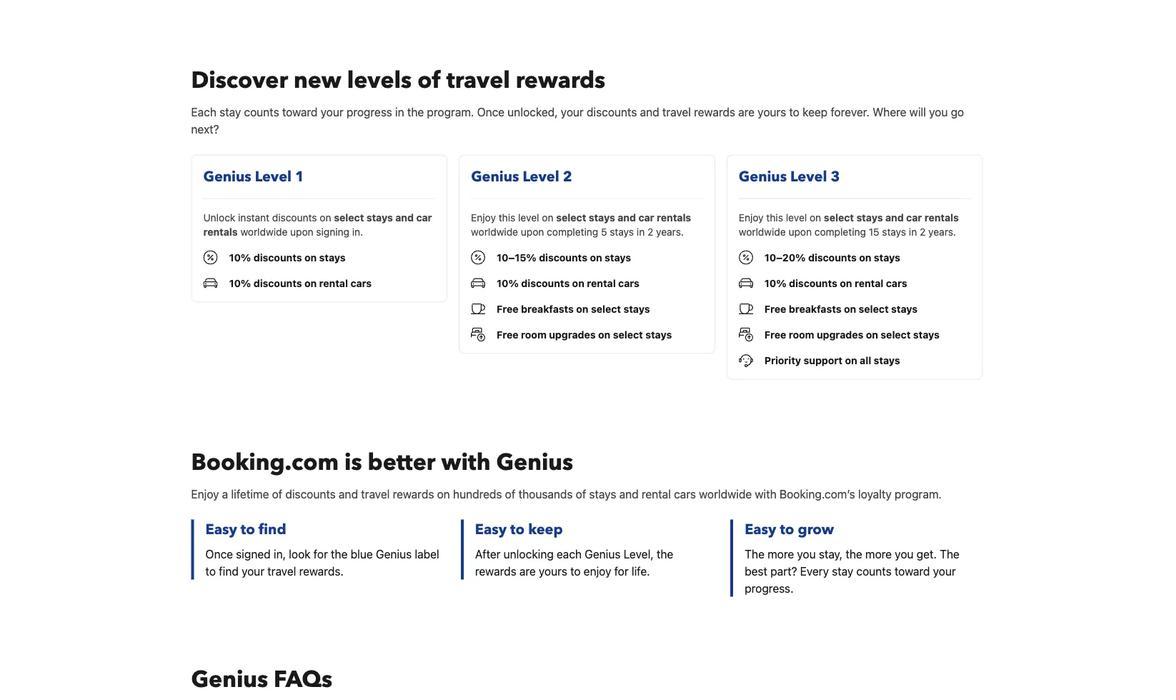 Task type: describe. For each thing, give the bounding box(es) containing it.
new
[[294, 65, 342, 96]]

stay,
[[819, 548, 843, 561]]

of right the hundreds on the bottom
[[505, 488, 516, 501]]

yours inside after unlocking each genius level, the rewards are yours to enjoy for life.
[[539, 565, 568, 578]]

0 horizontal spatial 2
[[563, 167, 573, 187]]

upgrades for 3
[[817, 329, 864, 341]]

your right unlocked,
[[561, 105, 584, 119]]

cars for genius level 1
[[351, 277, 372, 289]]

free breakfasts on select stays for genius level 2
[[497, 303, 650, 315]]

toward inside the more you stay, the more you get. the best part? every stay counts toward your progress.
[[895, 565, 931, 578]]

breakfasts for 3
[[789, 303, 842, 315]]

toward inside each stay counts toward your progress in the program. once unlocked, your discounts and travel rewards are yours to keep forever. where will you go next?
[[282, 105, 318, 119]]

unlocking
[[504, 548, 554, 561]]

support
[[804, 355, 843, 366]]

instant
[[238, 212, 270, 223]]

genius level 1
[[203, 167, 305, 187]]

counts inside the more you stay, the more you get. the best part? every stay counts toward your progress.
[[857, 565, 892, 578]]

enjoy for genius level 2
[[471, 212, 496, 223]]

2 more from the left
[[866, 548, 893, 561]]

thousands
[[519, 488, 573, 501]]

of right lifetime
[[272, 488, 283, 501]]

rental for 2
[[587, 277, 616, 289]]

unlock instant discounts on
[[203, 212, 334, 223]]

enjoy this level on select stays and car rentals worldwide upon completing 15 stays in 2 years.
[[739, 212, 960, 238]]

signed
[[236, 548, 271, 561]]

genius level 2
[[471, 167, 573, 187]]

select inside enjoy this level on select stays and car rentals worldwide upon completing 15 stays in 2 years.
[[825, 212, 855, 223]]

go
[[952, 105, 965, 119]]

level for 3
[[786, 212, 808, 223]]

the inside after unlocking each genius level, the rewards are yours to enjoy for life.
[[657, 548, 674, 561]]

easy to keep
[[475, 520, 563, 540]]

travel inside once signed in, look for the blue genius label to find your travel rewards.
[[268, 565, 296, 578]]

years. for 3
[[929, 226, 957, 238]]

the inside each stay counts toward your progress in the program. once unlocked, your discounts and travel rewards are yours to keep forever. where will you go next?
[[407, 105, 424, 119]]

each
[[557, 548, 582, 561]]

0 horizontal spatial enjoy
[[191, 488, 219, 501]]

to up unlocking
[[511, 520, 525, 540]]

completing for genius level 3
[[815, 226, 867, 238]]

levels
[[347, 65, 412, 96]]

and inside enjoy this level on select stays and car rentals worldwide upon completing 15 stays in 2 years.
[[886, 212, 904, 223]]

upon for genius level 2
[[521, 226, 544, 238]]

rental for 1
[[319, 277, 348, 289]]

upgrades for 2
[[549, 329, 596, 341]]

blue
[[351, 548, 373, 561]]

progress.
[[745, 582, 794, 596]]

easy for easy to find
[[206, 520, 237, 540]]

enjoy
[[584, 565, 612, 578]]

level,
[[624, 548, 654, 561]]

level for 3
[[791, 167, 828, 187]]

of right thousands
[[576, 488, 587, 501]]

to left grow
[[780, 520, 795, 540]]

best
[[745, 565, 768, 578]]

and inside select stays and car rentals
[[396, 212, 414, 223]]

unlock
[[203, 212, 236, 223]]

worldwide upon signing in.
[[238, 226, 363, 238]]

enjoy this level on select stays and car rentals worldwide upon completing 5 stays in 2 years.
[[471, 212, 692, 238]]

level for 2
[[519, 212, 540, 223]]

1 horizontal spatial program.
[[895, 488, 942, 501]]

booking.com's
[[780, 488, 856, 501]]

look
[[289, 548, 311, 561]]

travel inside each stay counts toward your progress in the program. once unlocked, your discounts and travel rewards are yours to keep forever. where will you go next?
[[663, 105, 691, 119]]

all
[[860, 355, 872, 366]]

upon for genius level 3
[[789, 226, 812, 238]]

each
[[191, 105, 217, 119]]

you inside each stay counts toward your progress in the program. once unlocked, your discounts and travel rewards are yours to keep forever. where will you go next?
[[930, 105, 949, 119]]

forever.
[[831, 105, 870, 119]]

car for genius level 2
[[639, 212, 655, 223]]

room for 3
[[789, 329, 815, 341]]

1
[[295, 167, 305, 187]]

is
[[345, 447, 362, 478]]

your inside the more you stay, the more you get. the best part? every stay counts toward your progress.
[[934, 565, 957, 578]]

to inside after unlocking each genius level, the rewards are yours to enjoy for life.
[[571, 565, 581, 578]]

to up signed on the bottom of page
[[241, 520, 255, 540]]

10% discounts on rental cars for genius level 1
[[229, 277, 372, 289]]

unlocked,
[[508, 105, 558, 119]]

enjoy for genius level 3
[[739, 212, 764, 223]]

each stay counts toward your progress in the program. once unlocked, your discounts and travel rewards are yours to keep forever. where will you go next?
[[191, 105, 965, 136]]

rewards.
[[299, 565, 344, 578]]

this for genius level 2
[[499, 212, 516, 223]]

and inside enjoy this level on select stays and car rentals worldwide upon completing 5 stays in 2 years.
[[618, 212, 636, 223]]

10% for genius level 3
[[765, 277, 787, 289]]

15
[[869, 226, 880, 238]]

easy to grow
[[745, 520, 835, 540]]

5
[[601, 226, 608, 238]]

the more you stay, the more you get. the best part? every stay counts toward your progress.
[[745, 548, 960, 596]]

select stays and car rentals
[[203, 212, 432, 238]]

1 vertical spatial with
[[755, 488, 777, 501]]

once signed in, look for the blue genius label to find your travel rewards.
[[206, 548, 440, 578]]

years. for 2
[[657, 226, 684, 238]]

car for genius level 3
[[907, 212, 923, 223]]

1 the from the left
[[745, 548, 765, 561]]

your down new
[[321, 105, 344, 119]]

after
[[475, 548, 501, 561]]

on inside enjoy this level on select stays and car rentals worldwide upon completing 15 stays in 2 years.
[[810, 212, 822, 223]]

in,
[[274, 548, 286, 561]]

1 upon from the left
[[290, 226, 314, 238]]

3
[[831, 167, 841, 187]]

are inside each stay counts toward your progress in the program. once unlocked, your discounts and travel rewards are yours to keep forever. where will you go next?
[[739, 105, 755, 119]]

after unlocking each genius level, the rewards are yours to enjoy for life.
[[475, 548, 674, 578]]

in.
[[352, 226, 363, 238]]

breakfasts for 2
[[521, 303, 574, 315]]



Task type: vqa. For each thing, say whether or not it's contained in the screenshot.
if corresponding to parking
no



Task type: locate. For each thing, give the bounding box(es) containing it.
cars for genius level 3
[[887, 277, 908, 289]]

1 horizontal spatial upgrades
[[817, 329, 864, 341]]

upon inside enjoy this level on select stays and car rentals worldwide upon completing 15 stays in 2 years.
[[789, 226, 812, 238]]

rentals inside enjoy this level on select stays and car rentals worldwide upon completing 5 stays in 2 years.
[[657, 212, 692, 223]]

hundreds
[[453, 488, 502, 501]]

1 vertical spatial yours
[[539, 565, 568, 578]]

2 inside enjoy this level on select stays and car rentals worldwide upon completing 5 stays in 2 years.
[[648, 226, 654, 238]]

easy for easy to keep
[[475, 520, 507, 540]]

free room upgrades on select stays
[[497, 329, 672, 341], [765, 329, 940, 341]]

in inside each stay counts toward your progress in the program. once unlocked, your discounts and travel rewards are yours to keep forever. where will you go next?
[[395, 105, 405, 119]]

find up in,
[[259, 520, 286, 540]]

toward down new
[[282, 105, 318, 119]]

2 for genius level 2
[[648, 226, 654, 238]]

1 horizontal spatial keep
[[803, 105, 828, 119]]

1 10% discounts on rental cars from the left
[[229, 277, 372, 289]]

room for 2
[[521, 329, 547, 341]]

program. inside each stay counts toward your progress in the program. once unlocked, your discounts and travel rewards are yours to keep forever. where will you go next?
[[427, 105, 474, 119]]

better
[[368, 447, 436, 478]]

to inside once signed in, look for the blue genius label to find your travel rewards.
[[206, 565, 216, 578]]

enjoy down genius level 2 in the left top of the page
[[471, 212, 496, 223]]

room
[[521, 329, 547, 341], [789, 329, 815, 341]]

enjoy inside enjoy this level on select stays and car rentals worldwide upon completing 15 stays in 2 years.
[[739, 212, 764, 223]]

you
[[930, 105, 949, 119], [798, 548, 816, 561], [896, 548, 914, 561]]

next?
[[191, 122, 219, 136]]

1 horizontal spatial room
[[789, 329, 815, 341]]

rentals for genius level 2
[[657, 212, 692, 223]]

1 horizontal spatial upon
[[521, 226, 544, 238]]

toward down get.
[[895, 565, 931, 578]]

3 10% discounts on rental cars from the left
[[765, 277, 908, 289]]

discover new levels of travel rewards
[[191, 65, 606, 96]]

10% down instant
[[229, 252, 251, 263]]

once left signed on the bottom of page
[[206, 548, 233, 561]]

this inside enjoy this level on select stays and car rentals worldwide upon completing 5 stays in 2 years.
[[499, 212, 516, 223]]

you left get.
[[896, 548, 914, 561]]

counts inside each stay counts toward your progress in the program. once unlocked, your discounts and travel rewards are yours to keep forever. where will you go next?
[[244, 105, 279, 119]]

your inside once signed in, look for the blue genius label to find your travel rewards.
[[242, 565, 265, 578]]

1 vertical spatial are
[[520, 565, 536, 578]]

counts
[[244, 105, 279, 119], [857, 565, 892, 578]]

worldwide
[[241, 226, 288, 238], [471, 226, 518, 238], [739, 226, 786, 238], [700, 488, 752, 501]]

1 vertical spatial find
[[219, 565, 239, 578]]

years. inside enjoy this level on select stays and car rentals worldwide upon completing 5 stays in 2 years.
[[657, 226, 684, 238]]

the inside once signed in, look for the blue genius label to find your travel rewards.
[[331, 548, 348, 561]]

in
[[395, 105, 405, 119], [637, 226, 645, 238], [910, 226, 918, 238]]

easy up best
[[745, 520, 777, 540]]

completing for genius level 2
[[547, 226, 599, 238]]

1 horizontal spatial with
[[755, 488, 777, 501]]

easy down the a
[[206, 520, 237, 540]]

0 horizontal spatial program.
[[427, 105, 474, 119]]

level
[[519, 212, 540, 223], [786, 212, 808, 223]]

in inside enjoy this level on select stays and car rentals worldwide upon completing 5 stays in 2 years.
[[637, 226, 645, 238]]

2 horizontal spatial rentals
[[925, 212, 960, 223]]

0 horizontal spatial years.
[[657, 226, 684, 238]]

counts down discover
[[244, 105, 279, 119]]

10–20% discounts on stays
[[765, 252, 901, 263]]

completing inside enjoy this level on select stays and car rentals worldwide upon completing 15 stays in 2 years.
[[815, 226, 867, 238]]

2 up enjoy this level on select stays and car rentals worldwide upon completing 5 stays in 2 years.
[[563, 167, 573, 187]]

stays inside select stays and car rentals
[[367, 212, 393, 223]]

2 free room upgrades on select stays from the left
[[765, 329, 940, 341]]

to inside each stay counts toward your progress in the program. once unlocked, your discounts and travel rewards are yours to keep forever. where will you go next?
[[790, 105, 800, 119]]

rewards
[[516, 65, 606, 96], [694, 105, 736, 119], [393, 488, 434, 501], [475, 565, 517, 578]]

3 level from the left
[[791, 167, 828, 187]]

genius inside after unlocking each genius level, the rewards are yours to enjoy for life.
[[585, 548, 621, 561]]

2 upgrades from the left
[[817, 329, 864, 341]]

0 vertical spatial with
[[442, 447, 491, 478]]

enjoy down genius level 3
[[739, 212, 764, 223]]

label
[[415, 548, 440, 561]]

the up best
[[745, 548, 765, 561]]

you left go
[[930, 105, 949, 119]]

1 horizontal spatial counts
[[857, 565, 892, 578]]

and inside each stay counts toward your progress in the program. once unlocked, your discounts and travel rewards are yours to keep forever. where will you go next?
[[640, 105, 660, 119]]

1 vertical spatial stay
[[833, 565, 854, 578]]

0 vertical spatial stay
[[220, 105, 241, 119]]

yours down "each" on the left bottom of the page
[[539, 565, 568, 578]]

enjoy left the a
[[191, 488, 219, 501]]

1 completing from the left
[[547, 226, 599, 238]]

2 free breakfasts on select stays from the left
[[765, 303, 918, 315]]

0 horizontal spatial rentals
[[203, 226, 238, 238]]

the down 'discover new levels of travel rewards'
[[407, 105, 424, 119]]

1 car from the left
[[417, 212, 432, 223]]

once left unlocked,
[[477, 105, 505, 119]]

1 horizontal spatial car
[[639, 212, 655, 223]]

rentals inside select stays and car rentals
[[203, 226, 238, 238]]

0 horizontal spatial level
[[255, 167, 292, 187]]

every
[[801, 565, 830, 578]]

years. right '15'
[[929, 226, 957, 238]]

program. right loyalty
[[895, 488, 942, 501]]

are inside after unlocking each genius level, the rewards are yours to enjoy for life.
[[520, 565, 536, 578]]

yours
[[758, 105, 787, 119], [539, 565, 568, 578]]

are
[[739, 105, 755, 119], [520, 565, 536, 578]]

of right levels at top
[[418, 65, 441, 96]]

car inside select stays and car rentals
[[417, 212, 432, 223]]

easy to find
[[206, 520, 286, 540]]

a
[[222, 488, 228, 501]]

10% down the 10–20%
[[765, 277, 787, 289]]

this for genius level 3
[[767, 212, 784, 223]]

upon up the 10–20%
[[789, 226, 812, 238]]

rentals inside enjoy this level on select stays and car rentals worldwide upon completing 15 stays in 2 years.
[[925, 212, 960, 223]]

0 horizontal spatial free room upgrades on select stays
[[497, 329, 672, 341]]

for
[[314, 548, 328, 561], [615, 565, 629, 578]]

10% discounts on rental cars down 10–15% discounts on stays
[[497, 277, 640, 289]]

your down signed on the bottom of page
[[242, 565, 265, 578]]

discounts inside each stay counts toward your progress in the program. once unlocked, your discounts and travel rewards are yours to keep forever. where will you go next?
[[587, 105, 637, 119]]

breakfasts down 10–15% discounts on stays
[[521, 303, 574, 315]]

1 horizontal spatial stay
[[833, 565, 854, 578]]

genius level 3
[[739, 167, 841, 187]]

more up the part?
[[768, 548, 795, 561]]

rental down signing
[[319, 277, 348, 289]]

1 horizontal spatial enjoy
[[471, 212, 496, 223]]

for left the life. on the bottom
[[615, 565, 629, 578]]

0 horizontal spatial 10% discounts on rental cars
[[229, 277, 372, 289]]

10% down 10–15%
[[497, 277, 519, 289]]

this inside enjoy this level on select stays and car rentals worldwide upon completing 15 stays in 2 years.
[[767, 212, 784, 223]]

this up the 10–20%
[[767, 212, 784, 223]]

2 completing from the left
[[815, 226, 867, 238]]

free breakfasts on select stays for genius level 3
[[765, 303, 918, 315]]

cars for genius level 2
[[619, 277, 640, 289]]

1 this from the left
[[499, 212, 516, 223]]

2 level from the left
[[786, 212, 808, 223]]

in right '15'
[[910, 226, 918, 238]]

1 horizontal spatial level
[[523, 167, 560, 187]]

level inside enjoy this level on select stays and car rentals worldwide upon completing 5 stays in 2 years.
[[519, 212, 540, 223]]

worldwide inside enjoy this level on select stays and car rentals worldwide upon completing 5 stays in 2 years.
[[471, 226, 518, 238]]

car inside enjoy this level on select stays and car rentals worldwide upon completing 5 stays in 2 years.
[[639, 212, 655, 223]]

signing
[[316, 226, 350, 238]]

counts right every
[[857, 565, 892, 578]]

level inside enjoy this level on select stays and car rentals worldwide upon completing 15 stays in 2 years.
[[786, 212, 808, 223]]

rentals for genius level 3
[[925, 212, 960, 223]]

0 vertical spatial counts
[[244, 105, 279, 119]]

0 horizontal spatial completing
[[547, 226, 599, 238]]

level left 1
[[255, 167, 292, 187]]

1 vertical spatial program.
[[895, 488, 942, 501]]

0 vertical spatial once
[[477, 105, 505, 119]]

free breakfasts on select stays down 10–20% discounts on stays
[[765, 303, 918, 315]]

booking.com is better with genius
[[191, 447, 574, 478]]

free room upgrades on select stays for 2
[[497, 329, 672, 341]]

discover
[[191, 65, 288, 96]]

the left blue
[[331, 548, 348, 561]]

the
[[745, 548, 765, 561], [940, 548, 960, 561]]

free
[[497, 303, 519, 315], [765, 303, 787, 315], [497, 329, 519, 341], [765, 329, 787, 341]]

10%
[[229, 252, 251, 263], [229, 277, 251, 289], [497, 277, 519, 289], [765, 277, 787, 289]]

rental
[[319, 277, 348, 289], [587, 277, 616, 289], [855, 277, 884, 289], [642, 488, 671, 501]]

0 horizontal spatial counts
[[244, 105, 279, 119]]

1 horizontal spatial for
[[615, 565, 629, 578]]

1 horizontal spatial you
[[896, 548, 914, 561]]

1 horizontal spatial this
[[767, 212, 784, 223]]

the
[[407, 105, 424, 119], [331, 548, 348, 561], [657, 548, 674, 561], [846, 548, 863, 561]]

to down "easy to find"
[[206, 565, 216, 578]]

lifetime
[[231, 488, 269, 501]]

2 right '15'
[[920, 226, 926, 238]]

0 horizontal spatial keep
[[529, 520, 563, 540]]

2 horizontal spatial car
[[907, 212, 923, 223]]

1 vertical spatial once
[[206, 548, 233, 561]]

0 horizontal spatial upgrades
[[549, 329, 596, 341]]

stays
[[367, 212, 393, 223], [589, 212, 616, 223], [857, 212, 884, 223], [610, 226, 634, 238], [883, 226, 907, 238], [319, 252, 346, 263], [605, 252, 632, 263], [875, 252, 901, 263], [624, 303, 650, 315], [892, 303, 918, 315], [646, 329, 672, 341], [914, 329, 940, 341], [874, 355, 901, 366], [590, 488, 617, 501]]

1 breakfasts from the left
[[521, 303, 574, 315]]

10–20%
[[765, 252, 806, 263]]

enjoy a lifetime of discounts and travel rewards on hundreds of thousands of stays and rental cars worldwide with booking.com's loyalty program.
[[191, 488, 942, 501]]

for inside once signed in, look for the blue genius label to find your travel rewards.
[[314, 548, 328, 561]]

the inside the more you stay, the more you get. the best part? every stay counts toward your progress.
[[846, 548, 863, 561]]

upon up 10–15%
[[521, 226, 544, 238]]

get.
[[917, 548, 937, 561]]

1 vertical spatial counts
[[857, 565, 892, 578]]

10% down the 10% discounts on stays
[[229, 277, 251, 289]]

travel
[[447, 65, 510, 96], [663, 105, 691, 119], [361, 488, 390, 501], [268, 565, 296, 578]]

1 years. from the left
[[657, 226, 684, 238]]

2
[[563, 167, 573, 187], [648, 226, 654, 238], [920, 226, 926, 238]]

1 horizontal spatial 2
[[648, 226, 654, 238]]

1 horizontal spatial rentals
[[657, 212, 692, 223]]

1 vertical spatial for
[[615, 565, 629, 578]]

0 horizontal spatial car
[[417, 212, 432, 223]]

keep inside each stay counts toward your progress in the program. once unlocked, your discounts and travel rewards are yours to keep forever. where will you go next?
[[803, 105, 828, 119]]

priority
[[765, 355, 802, 366]]

10% discounts on rental cars
[[229, 277, 372, 289], [497, 277, 640, 289], [765, 277, 908, 289]]

0 horizontal spatial upon
[[290, 226, 314, 238]]

the right get.
[[940, 548, 960, 561]]

to down "each" on the left bottom of the page
[[571, 565, 581, 578]]

2 room from the left
[[789, 329, 815, 341]]

1 level from the left
[[519, 212, 540, 223]]

2 upon from the left
[[521, 226, 544, 238]]

with
[[442, 447, 491, 478], [755, 488, 777, 501]]

find down signed on the bottom of page
[[219, 565, 239, 578]]

completing up 10–15% discounts on stays
[[547, 226, 599, 238]]

0 horizontal spatial free breakfasts on select stays
[[497, 303, 650, 315]]

0 horizontal spatial with
[[442, 447, 491, 478]]

0 horizontal spatial level
[[519, 212, 540, 223]]

stay right each at top left
[[220, 105, 241, 119]]

your down get.
[[934, 565, 957, 578]]

1 upgrades from the left
[[549, 329, 596, 341]]

the right level,
[[657, 548, 674, 561]]

1 easy from the left
[[206, 520, 237, 540]]

worldwide inside enjoy this level on select stays and car rentals worldwide upon completing 15 stays in 2 years.
[[739, 226, 786, 238]]

stay down the stay,
[[833, 565, 854, 578]]

2 horizontal spatial level
[[791, 167, 828, 187]]

stay inside each stay counts toward your progress in the program. once unlocked, your discounts and travel rewards are yours to keep forever. where will you go next?
[[220, 105, 241, 119]]

loyalty
[[859, 488, 892, 501]]

free breakfasts on select stays
[[497, 303, 650, 315], [765, 303, 918, 315]]

2 years. from the left
[[929, 226, 957, 238]]

this
[[499, 212, 516, 223], [767, 212, 784, 223]]

1 horizontal spatial free room upgrades on select stays
[[765, 329, 940, 341]]

keep up unlocking
[[529, 520, 563, 540]]

rental down 10–20% discounts on stays
[[855, 277, 884, 289]]

priority support on all stays
[[765, 355, 901, 366]]

1 horizontal spatial easy
[[475, 520, 507, 540]]

2 10% discounts on rental cars from the left
[[497, 277, 640, 289]]

1 horizontal spatial yours
[[758, 105, 787, 119]]

1 horizontal spatial years.
[[929, 226, 957, 238]]

10% discounts on stays
[[229, 252, 346, 263]]

0 horizontal spatial room
[[521, 329, 547, 341]]

will
[[910, 105, 927, 119]]

car inside enjoy this level on select stays and car rentals worldwide upon completing 15 stays in 2 years.
[[907, 212, 923, 223]]

1 horizontal spatial find
[[259, 520, 286, 540]]

2 horizontal spatial upon
[[789, 226, 812, 238]]

once inside each stay counts toward your progress in the program. once unlocked, your discounts and travel rewards are yours to keep forever. where will you go next?
[[477, 105, 505, 119]]

find inside once signed in, look for the blue genius label to find your travel rewards.
[[219, 565, 239, 578]]

1 horizontal spatial in
[[637, 226, 645, 238]]

10% discounts on rental cars down 10–20% discounts on stays
[[765, 277, 908, 289]]

1 free room upgrades on select stays from the left
[[497, 329, 672, 341]]

2 the from the left
[[940, 548, 960, 561]]

where
[[873, 105, 907, 119]]

rental up level,
[[642, 488, 671, 501]]

0 horizontal spatial more
[[768, 548, 795, 561]]

2 easy from the left
[[475, 520, 507, 540]]

0 horizontal spatial yours
[[539, 565, 568, 578]]

booking.com
[[191, 447, 339, 478]]

enjoy
[[471, 212, 496, 223], [739, 212, 764, 223], [191, 488, 219, 501]]

in right progress
[[395, 105, 405, 119]]

easy for easy to grow
[[745, 520, 777, 540]]

in right "5"
[[637, 226, 645, 238]]

1 vertical spatial keep
[[529, 520, 563, 540]]

1 horizontal spatial are
[[739, 105, 755, 119]]

2 inside enjoy this level on select stays and car rentals worldwide upon completing 15 stays in 2 years.
[[920, 226, 926, 238]]

more
[[768, 548, 795, 561], [866, 548, 893, 561]]

0 vertical spatial keep
[[803, 105, 828, 119]]

with up the hundreds on the bottom
[[442, 447, 491, 478]]

in for genius level 2
[[637, 226, 645, 238]]

car
[[417, 212, 432, 223], [639, 212, 655, 223], [907, 212, 923, 223]]

rental for 3
[[855, 277, 884, 289]]

0 horizontal spatial stay
[[220, 105, 241, 119]]

10% for genius level 1
[[229, 277, 251, 289]]

rental down 10–15% discounts on stays
[[587, 277, 616, 289]]

completing inside enjoy this level on select stays and car rentals worldwide upon completing 5 stays in 2 years.
[[547, 226, 599, 238]]

3 upon from the left
[[789, 226, 812, 238]]

0 horizontal spatial you
[[798, 548, 816, 561]]

level left the 3
[[791, 167, 828, 187]]

1 room from the left
[[521, 329, 547, 341]]

years.
[[657, 226, 684, 238], [929, 226, 957, 238]]

2 breakfasts from the left
[[789, 303, 842, 315]]

0 vertical spatial yours
[[758, 105, 787, 119]]

10% for genius level 2
[[497, 277, 519, 289]]

0 vertical spatial toward
[[282, 105, 318, 119]]

0 horizontal spatial are
[[520, 565, 536, 578]]

more right the stay,
[[866, 548, 893, 561]]

1 horizontal spatial breakfasts
[[789, 303, 842, 315]]

free breakfasts on select stays down 10–15% discounts on stays
[[497, 303, 650, 315]]

2 horizontal spatial easy
[[745, 520, 777, 540]]

1 horizontal spatial free breakfasts on select stays
[[765, 303, 918, 315]]

program. down 'discover new levels of travel rewards'
[[427, 105, 474, 119]]

1 horizontal spatial once
[[477, 105, 505, 119]]

0 horizontal spatial toward
[[282, 105, 318, 119]]

level down genius level 3
[[786, 212, 808, 223]]

keep left the forever.
[[803, 105, 828, 119]]

1 horizontal spatial 10% discounts on rental cars
[[497, 277, 640, 289]]

0 vertical spatial find
[[259, 520, 286, 540]]

0 vertical spatial program.
[[427, 105, 474, 119]]

2 level from the left
[[523, 167, 560, 187]]

grow
[[798, 520, 835, 540]]

2 right "5"
[[648, 226, 654, 238]]

2 horizontal spatial in
[[910, 226, 918, 238]]

upon up the 10% discounts on stays
[[290, 226, 314, 238]]

select inside enjoy this level on select stays and car rentals worldwide upon completing 5 stays in 2 years.
[[557, 212, 587, 223]]

0 horizontal spatial this
[[499, 212, 516, 223]]

toward
[[282, 105, 318, 119], [895, 565, 931, 578]]

2 car from the left
[[639, 212, 655, 223]]

yours inside each stay counts toward your progress in the program. once unlocked, your discounts and travel rewards are yours to keep forever. where will you go next?
[[758, 105, 787, 119]]

upon
[[290, 226, 314, 238], [521, 226, 544, 238], [789, 226, 812, 238]]

level down genius level 2 in the left top of the page
[[519, 212, 540, 223]]

genius inside once signed in, look for the blue genius label to find your travel rewards.
[[376, 548, 412, 561]]

years. inside enjoy this level on select stays and car rentals worldwide upon completing 15 stays in 2 years.
[[929, 226, 957, 238]]

once inside once signed in, look for the blue genius label to find your travel rewards.
[[206, 548, 233, 561]]

0 horizontal spatial find
[[219, 565, 239, 578]]

you up every
[[798, 548, 816, 561]]

10–15% discounts on stays
[[497, 252, 632, 263]]

to left the forever.
[[790, 105, 800, 119]]

level for 1
[[255, 167, 292, 187]]

1 horizontal spatial level
[[786, 212, 808, 223]]

in for genius level 3
[[910, 226, 918, 238]]

completing
[[547, 226, 599, 238], [815, 226, 867, 238]]

0 horizontal spatial in
[[395, 105, 405, 119]]

completing up 10–20% discounts on stays
[[815, 226, 867, 238]]

genius
[[203, 167, 252, 187], [471, 167, 520, 187], [739, 167, 787, 187], [497, 447, 574, 478], [376, 548, 412, 561], [585, 548, 621, 561]]

3 car from the left
[[907, 212, 923, 223]]

cars
[[351, 277, 372, 289], [619, 277, 640, 289], [887, 277, 908, 289], [674, 488, 697, 501]]

with up easy to grow
[[755, 488, 777, 501]]

find
[[259, 520, 286, 540], [219, 565, 239, 578]]

0 horizontal spatial breakfasts
[[521, 303, 574, 315]]

enjoy inside enjoy this level on select stays and car rentals worldwide upon completing 5 stays in 2 years.
[[471, 212, 496, 223]]

yours up genius level 3
[[758, 105, 787, 119]]

2 horizontal spatial 2
[[920, 226, 926, 238]]

1 horizontal spatial completing
[[815, 226, 867, 238]]

1 level from the left
[[255, 167, 292, 187]]

breakfasts up the support
[[789, 303, 842, 315]]

1 horizontal spatial the
[[940, 548, 960, 561]]

1 horizontal spatial more
[[866, 548, 893, 561]]

0 horizontal spatial the
[[745, 548, 765, 561]]

on inside enjoy this level on select stays and car rentals worldwide upon completing 5 stays in 2 years.
[[542, 212, 554, 223]]

the right the stay,
[[846, 548, 863, 561]]

2 horizontal spatial enjoy
[[739, 212, 764, 223]]

upon inside enjoy this level on select stays and car rentals worldwide upon completing 5 stays in 2 years.
[[521, 226, 544, 238]]

0 vertical spatial for
[[314, 548, 328, 561]]

10–15%
[[497, 252, 537, 263]]

easy up after
[[475, 520, 507, 540]]

1 horizontal spatial toward
[[895, 565, 931, 578]]

free room upgrades on select stays for 3
[[765, 329, 940, 341]]

2 horizontal spatial you
[[930, 105, 949, 119]]

life.
[[632, 565, 651, 578]]

in inside enjoy this level on select stays and car rentals worldwide upon completing 15 stays in 2 years.
[[910, 226, 918, 238]]

rewards inside each stay counts toward your progress in the program. once unlocked, your discounts and travel rewards are yours to keep forever. where will you go next?
[[694, 105, 736, 119]]

3 easy from the left
[[745, 520, 777, 540]]

stay inside the more you stay, the more you get. the best part? every stay counts toward your progress.
[[833, 565, 854, 578]]

for up rewards.
[[314, 548, 328, 561]]

0 horizontal spatial for
[[314, 548, 328, 561]]

1 vertical spatial toward
[[895, 565, 931, 578]]

10% discounts on rental cars for genius level 2
[[497, 277, 640, 289]]

this up 10–15%
[[499, 212, 516, 223]]

0 horizontal spatial once
[[206, 548, 233, 561]]

1 free breakfasts on select stays from the left
[[497, 303, 650, 315]]

0 horizontal spatial easy
[[206, 520, 237, 540]]

easy
[[206, 520, 237, 540], [475, 520, 507, 540], [745, 520, 777, 540]]

years. right "5"
[[657, 226, 684, 238]]

keep
[[803, 105, 828, 119], [529, 520, 563, 540]]

rewards inside after unlocking each genius level, the rewards are yours to enjoy for life.
[[475, 565, 517, 578]]

select inside select stays and car rentals
[[334, 212, 364, 223]]

level for 2
[[523, 167, 560, 187]]

level up enjoy this level on select stays and car rentals worldwide upon completing 5 stays in 2 years.
[[523, 167, 560, 187]]

10% discounts on rental cars for genius level 3
[[765, 277, 908, 289]]

part?
[[771, 565, 798, 578]]

progress
[[347, 105, 392, 119]]

10% discounts on rental cars down the 10% discounts on stays
[[229, 277, 372, 289]]

for inside after unlocking each genius level, the rewards are yours to enjoy for life.
[[615, 565, 629, 578]]

2 this from the left
[[767, 212, 784, 223]]

0 vertical spatial are
[[739, 105, 755, 119]]

2 horizontal spatial 10% discounts on rental cars
[[765, 277, 908, 289]]

1 more from the left
[[768, 548, 795, 561]]

2 for genius level 3
[[920, 226, 926, 238]]



